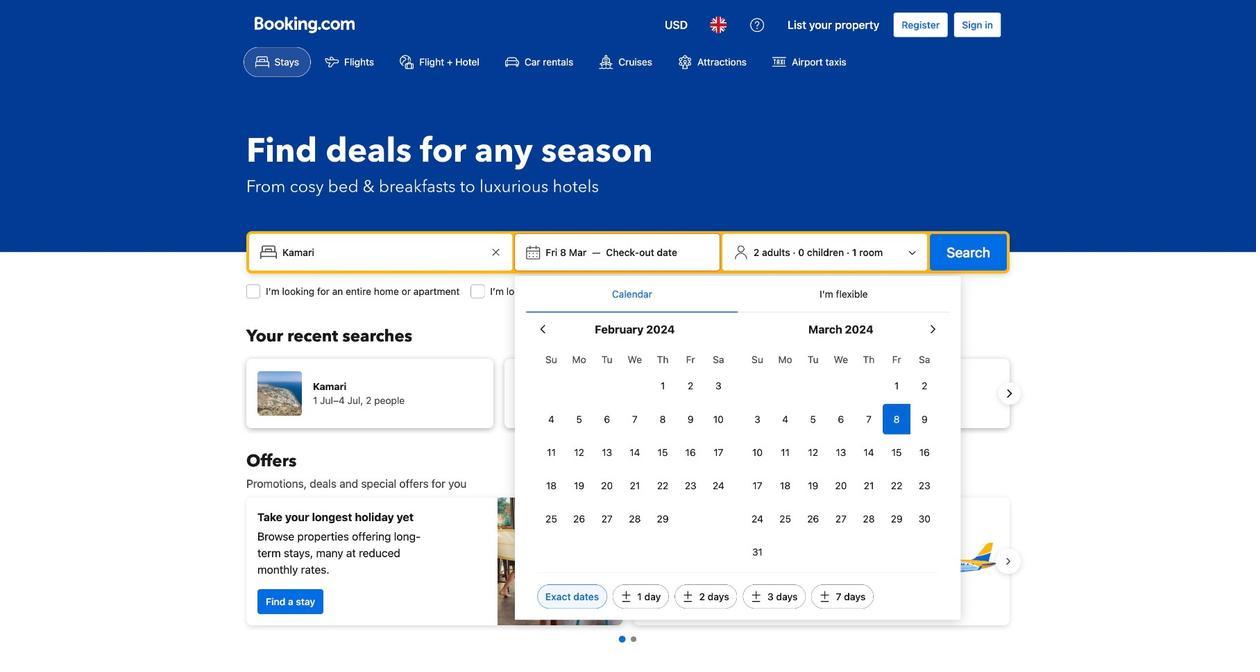 Task type: vqa. For each thing, say whether or not it's contained in the screenshot.
the is corresponding to Option 1
no



Task type: locate. For each thing, give the bounding box(es) containing it.
29 February 2024 checkbox
[[649, 504, 677, 535]]

2 region from the top
[[235, 492, 1022, 631]]

1 March 2024 checkbox
[[883, 371, 911, 402]]

17 February 2024 checkbox
[[705, 438, 733, 468]]

8 March 2024 checkbox
[[883, 404, 911, 435]]

19 March 2024 checkbox
[[800, 471, 828, 501]]

22 March 2024 checkbox
[[883, 471, 911, 501]]

12 March 2024 checkbox
[[800, 438, 828, 468]]

Where are you going? field
[[277, 240, 488, 265]]

9 March 2024 checkbox
[[911, 404, 939, 435]]

28 February 2024 checkbox
[[621, 504, 649, 535]]

region
[[235, 354, 1022, 434], [235, 492, 1022, 631]]

28 March 2024 checkbox
[[856, 504, 883, 535]]

6 February 2024 checkbox
[[594, 404, 621, 435]]

2 February 2024 checkbox
[[677, 371, 705, 402]]

31 March 2024 checkbox
[[744, 537, 772, 568]]

15 February 2024 checkbox
[[649, 438, 677, 468]]

1 horizontal spatial grid
[[744, 346, 939, 568]]

grid
[[538, 346, 733, 535], [744, 346, 939, 568]]

1 vertical spatial region
[[235, 492, 1022, 631]]

6 March 2024 checkbox
[[828, 404, 856, 435]]

3 March 2024 checkbox
[[744, 404, 772, 435]]

0 vertical spatial region
[[235, 354, 1022, 434]]

25 March 2024 checkbox
[[772, 504, 800, 535]]

8 February 2024 checkbox
[[649, 404, 677, 435]]

26 February 2024 checkbox
[[566, 504, 594, 535]]

21 March 2024 checkbox
[[856, 471, 883, 501]]

26 March 2024 checkbox
[[800, 504, 828, 535]]

9 February 2024 checkbox
[[677, 404, 705, 435]]

0 horizontal spatial grid
[[538, 346, 733, 535]]

30 March 2024 checkbox
[[911, 504, 939, 535]]

booking.com image
[[255, 17, 355, 33]]

cell
[[883, 402, 911, 435]]

take your longest holiday yet image
[[498, 498, 623, 626]]

5 February 2024 checkbox
[[566, 404, 594, 435]]

4 March 2024 checkbox
[[772, 404, 800, 435]]

3 February 2024 checkbox
[[705, 371, 733, 402]]

17 March 2024 checkbox
[[744, 471, 772, 501]]

tab list
[[527, 276, 950, 314]]

14 February 2024 checkbox
[[621, 438, 649, 468]]

progress bar
[[619, 636, 637, 643]]



Task type: describe. For each thing, give the bounding box(es) containing it.
23 February 2024 checkbox
[[677, 471, 705, 501]]

13 February 2024 checkbox
[[594, 438, 621, 468]]

19 February 2024 checkbox
[[566, 471, 594, 501]]

13 March 2024 checkbox
[[828, 438, 856, 468]]

20 February 2024 checkbox
[[594, 471, 621, 501]]

7 February 2024 checkbox
[[621, 404, 649, 435]]

4 February 2024 checkbox
[[538, 404, 566, 435]]

fly away to your dream holiday image
[[902, 513, 999, 610]]

14 March 2024 checkbox
[[856, 438, 883, 468]]

10 February 2024 checkbox
[[705, 404, 733, 435]]

22 February 2024 checkbox
[[649, 471, 677, 501]]

27 February 2024 checkbox
[[594, 504, 621, 535]]

cell inside grid
[[883, 402, 911, 435]]

23 March 2024 checkbox
[[911, 471, 939, 501]]

12 February 2024 checkbox
[[566, 438, 594, 468]]

1 region from the top
[[235, 354, 1022, 434]]

2 March 2024 checkbox
[[911, 371, 939, 402]]

15 March 2024 checkbox
[[883, 438, 911, 468]]

21 February 2024 checkbox
[[621, 471, 649, 501]]

2 grid from the left
[[744, 346, 939, 568]]

24 February 2024 checkbox
[[705, 471, 733, 501]]

11 March 2024 checkbox
[[772, 438, 800, 468]]

5 March 2024 checkbox
[[800, 404, 828, 435]]

18 March 2024 checkbox
[[772, 471, 800, 501]]

25 February 2024 checkbox
[[538, 504, 566, 535]]

18 February 2024 checkbox
[[538, 471, 566, 501]]

11 February 2024 checkbox
[[538, 438, 566, 468]]

10 March 2024 checkbox
[[744, 438, 772, 468]]

1 grid from the left
[[538, 346, 733, 535]]

next image
[[1002, 385, 1019, 402]]

27 March 2024 checkbox
[[828, 504, 856, 535]]

24 March 2024 checkbox
[[744, 504, 772, 535]]

16 March 2024 checkbox
[[911, 438, 939, 468]]

16 February 2024 checkbox
[[677, 438, 705, 468]]

1 February 2024 checkbox
[[649, 371, 677, 402]]

7 March 2024 checkbox
[[856, 404, 883, 435]]

20 March 2024 checkbox
[[828, 471, 856, 501]]

29 March 2024 checkbox
[[883, 504, 911, 535]]



